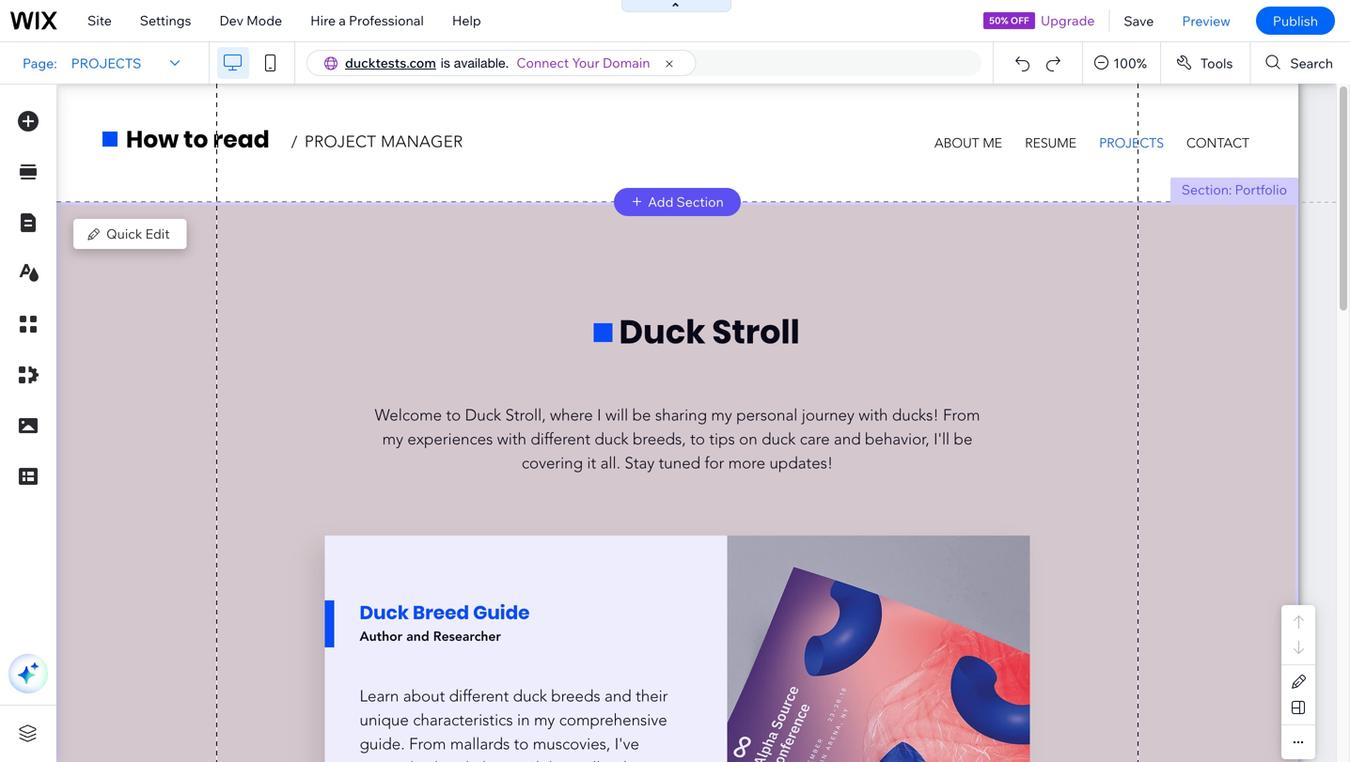 Task type: vqa. For each thing, say whether or not it's contained in the screenshot.
left New
no



Task type: describe. For each thing, give the bounding box(es) containing it.
search
[[1291, 55, 1333, 71]]

quick
[[106, 226, 142, 242]]

add section button
[[614, 188, 741, 216]]

portfolio
[[1235, 181, 1287, 198]]

preview
[[1182, 12, 1231, 29]]

section:
[[1182, 181, 1232, 198]]

help
[[452, 12, 481, 29]]

is
[[441, 55, 450, 71]]

preview button
[[1168, 0, 1245, 41]]

professional
[[349, 12, 424, 29]]

quick edit
[[106, 226, 170, 242]]

add section
[[648, 194, 724, 210]]

publish
[[1273, 12, 1318, 29]]

section: portfolio
[[1182, 181, 1287, 198]]

mode
[[246, 12, 282, 29]]

50%
[[989, 15, 1009, 26]]

projects
[[71, 55, 141, 71]]

your
[[572, 55, 600, 71]]

available.
[[454, 55, 509, 71]]

is available. connect your domain
[[441, 55, 650, 71]]

tools button
[[1161, 42, 1250, 84]]



Task type: locate. For each thing, give the bounding box(es) containing it.
dev
[[220, 12, 244, 29]]

tools
[[1201, 55, 1233, 71]]

a
[[339, 12, 346, 29]]

publish button
[[1256, 7, 1335, 35]]

hire
[[310, 12, 336, 29]]

100%
[[1114, 55, 1147, 71]]

dev mode
[[220, 12, 282, 29]]

50% off
[[989, 15, 1029, 26]]

upgrade
[[1041, 12, 1095, 29]]

edit
[[145, 226, 170, 242]]

save button
[[1110, 0, 1168, 41]]

ducktests.com
[[345, 55, 436, 71]]

add
[[648, 194, 674, 210]]

save
[[1124, 12, 1154, 29]]

domain
[[603, 55, 650, 71]]

connect
[[517, 55, 569, 71]]

search button
[[1251, 42, 1350, 84]]

100% button
[[1084, 42, 1160, 84]]

section
[[677, 194, 724, 210]]

settings
[[140, 12, 191, 29]]

hire a professional
[[310, 12, 424, 29]]

site
[[87, 12, 112, 29]]

off
[[1011, 15, 1029, 26]]



